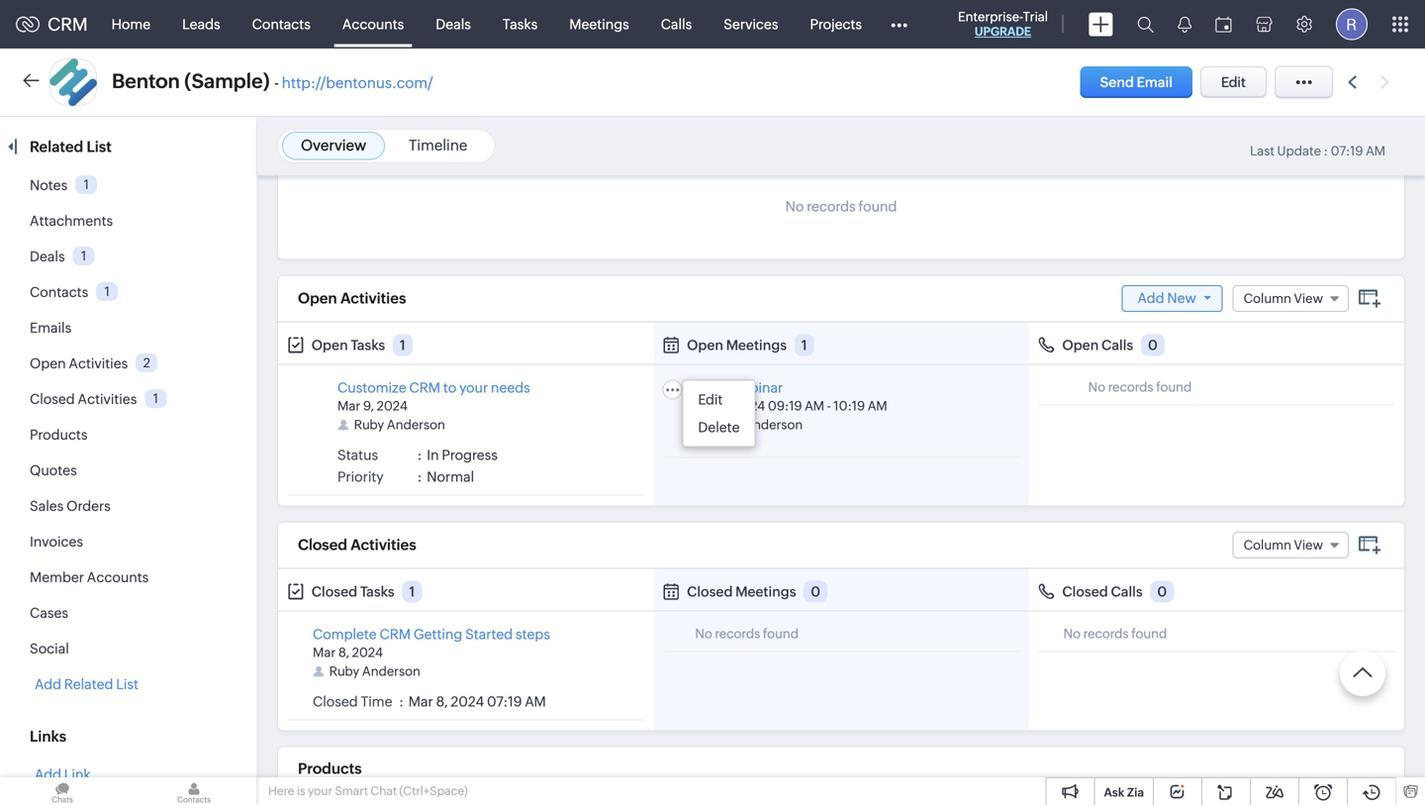 Task type: locate. For each thing, give the bounding box(es) containing it.
0 vertical spatial products
[[30, 427, 88, 443]]

ruby anderson up time
[[329, 664, 421, 679]]

chats image
[[0, 777, 125, 805]]

10:19
[[834, 398, 866, 413]]

0 vertical spatial tasks
[[503, 16, 538, 32]]

1 vertical spatial contacts link
[[30, 284, 88, 300]]

1 vertical spatial view
[[1295, 538, 1324, 552]]

social
[[30, 641, 69, 657]]

upgrade
[[975, 25, 1032, 38]]

1 up the mar 8, 2024 09:19 am - 10:19 am
[[802, 337, 808, 353]]

chat
[[371, 784, 397, 798]]

records
[[807, 198, 856, 214], [1109, 380, 1154, 394], [715, 626, 761, 641], [1084, 626, 1129, 641]]

1 horizontal spatial closed activities
[[298, 536, 417, 554]]

1 vertical spatial accounts
[[87, 569, 149, 585]]

deals down attachments link
[[30, 249, 65, 264]]

crm inside customize crm to your needs mar 9, 2024
[[409, 380, 441, 395]]

open
[[298, 290, 337, 307], [312, 337, 348, 353], [687, 337, 724, 353], [1063, 337, 1099, 353], [30, 355, 66, 371]]

-
[[274, 74, 279, 92], [827, 398, 831, 413]]

Other Modules field
[[878, 8, 921, 40]]

profile image
[[1337, 8, 1369, 40]]

closed activities up closed tasks
[[298, 536, 417, 554]]

2024 right 9,
[[377, 398, 408, 413]]

contacts link up emails link at the top
[[30, 284, 88, 300]]

07:19 down started
[[487, 694, 522, 710]]

closed meetings
[[687, 584, 797, 600]]

mar left 9,
[[338, 398, 361, 413]]

ruby
[[354, 417, 384, 432], [712, 417, 742, 432], [329, 664, 360, 679]]

0 vertical spatial meetings
[[570, 16, 630, 32]]

mar down "complete"
[[313, 645, 336, 660]]

ruby down 9,
[[354, 417, 384, 432]]

0 vertical spatial column view field
[[1233, 285, 1350, 312]]

0 horizontal spatial closed activities
[[30, 391, 137, 407]]

activities down open activities link
[[78, 391, 137, 407]]

8,
[[721, 398, 732, 413], [338, 645, 350, 660], [436, 694, 448, 710]]

ruby anderson for closed activities
[[329, 664, 421, 679]]

1 vertical spatial 07:19
[[487, 694, 522, 710]]

1 vertical spatial calls
[[1102, 337, 1134, 353]]

1 horizontal spatial open activities
[[298, 290, 406, 307]]

1 vertical spatial column
[[1244, 538, 1292, 552]]

ruby anderson
[[354, 417, 445, 432], [712, 417, 803, 432], [329, 664, 421, 679]]

crm right logo
[[48, 14, 88, 34]]

0 vertical spatial -
[[274, 74, 279, 92]]

0 vertical spatial deals
[[436, 16, 471, 32]]

records for open calls
[[1109, 380, 1154, 394]]

tasks left the meetings 'link'
[[503, 16, 538, 32]]

0 vertical spatial closed activities
[[30, 391, 137, 407]]

0 vertical spatial column
[[1244, 291, 1292, 306]]

1 vertical spatial contacts
[[30, 284, 88, 300]]

: right time
[[399, 694, 404, 710]]

is
[[297, 784, 306, 798]]

notes link
[[30, 177, 68, 193]]

column view for second column view field from the bottom
[[1244, 291, 1324, 306]]

: left normal at the left of the page
[[418, 469, 422, 485]]

- left 10:19
[[827, 398, 831, 413]]

accounts up http://bentonus.com/
[[342, 16, 404, 32]]

1 horizontal spatial your
[[460, 380, 488, 395]]

deals left tasks link
[[436, 16, 471, 32]]

edit for edit link
[[698, 391, 723, 407]]

1
[[84, 177, 89, 192], [81, 248, 86, 263], [105, 284, 110, 299], [400, 337, 406, 353], [802, 337, 808, 353], [153, 391, 158, 406], [409, 584, 415, 600]]

1 column view field from the top
[[1233, 285, 1350, 312]]

smart
[[335, 784, 368, 798]]

1 right notes link
[[84, 177, 89, 192]]

2 vertical spatial add
[[35, 766, 61, 782]]

ruby for open activities
[[354, 417, 384, 432]]

0 horizontal spatial products
[[30, 427, 88, 443]]

0 vertical spatial accounts
[[342, 16, 404, 32]]

search image
[[1138, 16, 1155, 33]]

8, down "complete"
[[338, 645, 350, 660]]

search element
[[1126, 0, 1167, 49]]

activities up closed tasks
[[351, 536, 417, 554]]

1 up "customize"
[[400, 337, 406, 353]]

cases link
[[30, 605, 68, 621]]

2024 down complete crm getting started steps mar 8, 2024
[[451, 694, 484, 710]]

tasks up "customize"
[[351, 337, 385, 353]]

:
[[1324, 144, 1329, 158], [418, 447, 422, 463], [418, 469, 422, 485], [399, 694, 404, 710]]

edit down calendar icon
[[1222, 74, 1247, 90]]

0 horizontal spatial deals link
[[30, 249, 65, 264]]

complete crm getting started steps mar 8, 2024
[[313, 626, 550, 660]]

leads link
[[166, 0, 236, 48]]

ruby anderson down 09:19
[[712, 417, 803, 432]]

customize crm to your needs mar 9, 2024
[[338, 380, 531, 413]]

contacts up emails link at the top
[[30, 284, 88, 300]]

0 vertical spatial edit
[[1222, 74, 1247, 90]]

07:19 right update
[[1331, 144, 1364, 158]]

0 vertical spatial view
[[1295, 291, 1324, 306]]

mar inside customize crm to your needs mar 9, 2024
[[338, 398, 361, 413]]

complete
[[313, 626, 377, 642]]

2 column view field from the top
[[1233, 532, 1350, 558]]

0 vertical spatial contacts
[[252, 16, 311, 32]]

1 vertical spatial closed activities
[[298, 536, 417, 554]]

products up smart
[[298, 760, 362, 777]]

list
[[87, 138, 112, 155], [116, 676, 139, 692]]

0 vertical spatial column view
[[1244, 291, 1324, 306]]

0 for open activities
[[1149, 337, 1158, 353]]

meetings link
[[554, 0, 645, 48]]

crm left to
[[409, 380, 441, 395]]

delete
[[698, 419, 740, 435]]

1 vertical spatial -
[[827, 398, 831, 413]]

1 vertical spatial 8,
[[338, 645, 350, 660]]

here is your smart chat (ctrl+space)
[[268, 784, 468, 798]]

closed
[[30, 391, 75, 407], [298, 536, 348, 554], [312, 584, 358, 600], [687, 584, 733, 600], [1063, 584, 1109, 600], [313, 694, 358, 710]]

- right "(sample)"
[[274, 74, 279, 92]]

2024 down "complete"
[[352, 645, 383, 660]]

: normal
[[418, 469, 474, 485]]

0 vertical spatial related
[[30, 138, 83, 155]]

1 horizontal spatial deals link
[[420, 0, 487, 48]]

meetings for closed activities
[[736, 584, 797, 600]]

tasks up "complete"
[[360, 584, 395, 600]]

0 horizontal spatial 8,
[[338, 645, 350, 660]]

overview link
[[301, 137, 367, 154]]

signals element
[[1167, 0, 1204, 49]]

1 horizontal spatial 8,
[[436, 694, 448, 710]]

2024
[[377, 398, 408, 413], [735, 398, 766, 413], [352, 645, 383, 660], [451, 694, 484, 710]]

0 right closed calls on the bottom of page
[[1158, 584, 1168, 600]]

priority
[[338, 469, 384, 485]]

anderson for open activities
[[387, 417, 445, 432]]

edit up delete
[[698, 391, 723, 407]]

enterprise-trial upgrade
[[959, 9, 1049, 38]]

am down next record image
[[1367, 144, 1386, 158]]

2 column view from the top
[[1244, 538, 1324, 552]]

accounts
[[342, 16, 404, 32], [87, 569, 149, 585]]

mar inside complete crm getting started steps mar 8, 2024
[[313, 645, 336, 660]]

add left link
[[35, 766, 61, 782]]

1 horizontal spatial 07:19
[[1331, 144, 1364, 158]]

add left new
[[1138, 290, 1165, 306]]

Column View field
[[1233, 285, 1350, 312], [1233, 532, 1350, 558]]

no records found for closed calls
[[1064, 626, 1168, 641]]

0 vertical spatial contacts link
[[236, 0, 327, 48]]

open activities up closed activities link
[[30, 355, 128, 371]]

column for second column view field from the bottom
[[1244, 291, 1292, 306]]

1 vertical spatial column view field
[[1233, 532, 1350, 558]]

crm left getting
[[380, 626, 411, 642]]

0 horizontal spatial edit
[[698, 391, 723, 407]]

closed calls
[[1063, 584, 1143, 600]]

projects
[[810, 16, 863, 32]]

trial
[[1024, 9, 1049, 24]]

2 vertical spatial 8,
[[436, 694, 448, 710]]

1 vertical spatial edit
[[698, 391, 723, 407]]

0 vertical spatial add
[[1138, 290, 1165, 306]]

1 vertical spatial meetings
[[727, 337, 787, 353]]

calls for closed activities
[[1112, 584, 1143, 600]]

8, inside complete crm getting started steps mar 8, 2024
[[338, 645, 350, 660]]

calls
[[661, 16, 692, 32], [1102, 337, 1134, 353], [1112, 584, 1143, 600]]

1 vertical spatial deals
[[30, 249, 65, 264]]

view
[[1295, 291, 1324, 306], [1295, 538, 1324, 552]]

sales
[[30, 498, 64, 514]]

update
[[1278, 144, 1322, 158]]

related down social
[[64, 676, 113, 692]]

contacts link up benton (sample) - http://bentonus.com/
[[236, 0, 327, 48]]

tasks for closed activities
[[360, 584, 395, 600]]

2 vertical spatial calls
[[1112, 584, 1143, 600]]

anderson
[[387, 417, 445, 432], [745, 417, 803, 432], [362, 664, 421, 679]]

1 vertical spatial open activities
[[30, 355, 128, 371]]

8, down complete crm getting started steps mar 8, 2024
[[436, 694, 448, 710]]

tasks link
[[487, 0, 554, 48]]

2 horizontal spatial 8,
[[721, 398, 732, 413]]

products up quotes link at left
[[30, 427, 88, 443]]

1 horizontal spatial list
[[116, 676, 139, 692]]

orders
[[66, 498, 111, 514]]

0 horizontal spatial list
[[87, 138, 112, 155]]

your right the 'is'
[[308, 784, 333, 798]]

anderson up time
[[362, 664, 421, 679]]

leads
[[182, 16, 220, 32]]

add down social link
[[35, 676, 61, 692]]

ruby anderson down 9,
[[354, 417, 445, 432]]

1 vertical spatial column view
[[1244, 538, 1324, 552]]

contacts up benton (sample) - http://bentonus.com/
[[252, 16, 311, 32]]

mar
[[338, 398, 361, 413], [695, 398, 718, 413], [313, 645, 336, 660], [409, 694, 433, 710]]

deals
[[436, 16, 471, 32], [30, 249, 65, 264]]

send email button
[[1081, 66, 1193, 98]]

related list
[[30, 138, 115, 155]]

contacts link
[[236, 0, 327, 48], [30, 284, 88, 300]]

0 vertical spatial your
[[460, 380, 488, 395]]

member
[[30, 569, 84, 585]]

add related list
[[35, 676, 139, 692]]

activities up closed activities link
[[69, 355, 128, 371]]

: right update
[[1324, 144, 1329, 158]]

1 vertical spatial add
[[35, 676, 61, 692]]

ruby for closed activities
[[329, 664, 360, 679]]

send email
[[1101, 74, 1173, 90]]

closed activities
[[30, 391, 137, 407], [298, 536, 417, 554]]

1 vertical spatial your
[[308, 784, 333, 798]]

accounts right member
[[87, 569, 149, 585]]

1 horizontal spatial -
[[827, 398, 831, 413]]

0 vertical spatial 07:19
[[1331, 144, 1364, 158]]

0 horizontal spatial your
[[308, 784, 333, 798]]

next record image
[[1381, 76, 1394, 89]]

8, down crm webinar on the top of the page
[[721, 398, 732, 413]]

your right to
[[460, 380, 488, 395]]

crm
[[48, 14, 88, 34], [409, 380, 441, 395], [695, 380, 727, 395], [380, 626, 411, 642]]

2 view from the top
[[1295, 538, 1324, 552]]

send
[[1101, 74, 1135, 90]]

open activities up open tasks
[[298, 290, 406, 307]]

sales orders
[[30, 498, 111, 514]]

1 view from the top
[[1295, 291, 1324, 306]]

closed tasks
[[312, 584, 395, 600]]

your
[[460, 380, 488, 395], [308, 784, 333, 798]]

found for open calls
[[1157, 380, 1193, 394]]

1 horizontal spatial deals
[[436, 16, 471, 32]]

07:19
[[1331, 144, 1364, 158], [487, 694, 522, 710]]

edit inside button
[[1222, 74, 1247, 90]]

0 vertical spatial 8,
[[721, 398, 732, 413]]

calls for open activities
[[1102, 337, 1134, 353]]

ruby down "complete"
[[329, 664, 360, 679]]

1 vertical spatial products
[[298, 760, 362, 777]]

1 vertical spatial tasks
[[351, 337, 385, 353]]

0 horizontal spatial accounts
[[87, 569, 149, 585]]

anderson down customize crm to your needs mar 9, 2024
[[387, 417, 445, 432]]

customize crm to your needs link
[[338, 380, 531, 395]]

2 vertical spatial meetings
[[736, 584, 797, 600]]

crm up delete
[[695, 380, 727, 395]]

2 vertical spatial tasks
[[360, 584, 395, 600]]

no for closed calls
[[1064, 626, 1081, 641]]

0 horizontal spatial -
[[274, 74, 279, 92]]

time
[[361, 694, 393, 710]]

2 column from the top
[[1244, 538, 1292, 552]]

1 vertical spatial deals link
[[30, 249, 65, 264]]

profile element
[[1325, 0, 1380, 48]]

related up notes
[[30, 138, 83, 155]]

social link
[[30, 641, 69, 657]]

open activities
[[298, 290, 406, 307], [30, 355, 128, 371]]

1 horizontal spatial contacts link
[[236, 0, 327, 48]]

tasks
[[503, 16, 538, 32], [351, 337, 385, 353], [360, 584, 395, 600]]

1 horizontal spatial edit
[[1222, 74, 1247, 90]]

closed activities down open activities link
[[30, 391, 137, 407]]

no
[[786, 198, 804, 214], [1089, 380, 1106, 394], [695, 626, 713, 641], [1064, 626, 1081, 641]]

1 column view from the top
[[1244, 291, 1324, 306]]

- inside benton (sample) - http://bentonus.com/
[[274, 74, 279, 92]]

0 down add new
[[1149, 337, 1158, 353]]

1 column from the top
[[1244, 291, 1292, 306]]

links
[[30, 728, 66, 745]]



Task type: describe. For each thing, give the bounding box(es) containing it.
projects link
[[795, 0, 878, 48]]

benton (sample) - http://bentonus.com/
[[112, 70, 433, 93]]

create menu element
[[1077, 0, 1126, 48]]

add link
[[35, 766, 91, 782]]

crm inside complete crm getting started steps mar 8, 2024
[[380, 626, 411, 642]]

quotes link
[[30, 462, 77, 478]]

steps
[[516, 626, 550, 642]]

0 vertical spatial deals link
[[420, 0, 487, 48]]

(sample)
[[184, 70, 270, 93]]

accounts link
[[327, 0, 420, 48]]

column for 1st column view field from the bottom of the page
[[1244, 538, 1292, 552]]

quotes
[[30, 462, 77, 478]]

calendar image
[[1216, 16, 1233, 32]]

attachments link
[[30, 213, 113, 229]]

0 horizontal spatial deals
[[30, 249, 65, 264]]

normal
[[427, 469, 474, 485]]

to
[[443, 380, 457, 395]]

in
[[427, 447, 439, 463]]

mar 8, 2024 09:19 am - 10:19 am
[[695, 398, 888, 413]]

products link
[[30, 427, 88, 443]]

2
[[143, 355, 150, 370]]

ask zia
[[1105, 786, 1145, 799]]

1 vertical spatial list
[[116, 676, 139, 692]]

http://bentonus.com/ link
[[282, 74, 433, 92]]

add for add new
[[1138, 290, 1165, 306]]

1 vertical spatial related
[[64, 676, 113, 692]]

progress
[[442, 447, 498, 463]]

meetings inside 'link'
[[570, 16, 630, 32]]

add new
[[1138, 290, 1197, 306]]

0 horizontal spatial contacts link
[[30, 284, 88, 300]]

member accounts
[[30, 569, 149, 585]]

invoices
[[30, 534, 83, 550]]

1 up "complete crm getting started steps" link
[[409, 584, 415, 600]]

found for closed calls
[[1132, 626, 1168, 641]]

0 vertical spatial open activities
[[298, 290, 406, 307]]

anderson down 09:19
[[745, 417, 803, 432]]

overview
[[301, 137, 367, 154]]

1 horizontal spatial contacts
[[252, 16, 311, 32]]

email
[[1137, 74, 1173, 90]]

1 horizontal spatial products
[[298, 760, 362, 777]]

edit for edit button
[[1222, 74, 1247, 90]]

open meetings
[[687, 337, 787, 353]]

crm link
[[16, 14, 88, 34]]

crm webinar
[[695, 380, 784, 395]]

services link
[[708, 0, 795, 48]]

last
[[1251, 144, 1275, 158]]

ask
[[1105, 786, 1125, 799]]

status
[[338, 447, 378, 463]]

1 down attachments link
[[81, 248, 86, 263]]

getting
[[414, 626, 463, 642]]

view for 1st column view field from the bottom of the page
[[1295, 538, 1324, 552]]

attachments
[[30, 213, 113, 229]]

edit button
[[1201, 66, 1268, 98]]

open calls
[[1063, 337, 1134, 353]]

0 horizontal spatial 07:19
[[487, 694, 522, 710]]

activities up open tasks
[[341, 290, 406, 307]]

logo image
[[16, 16, 40, 32]]

am right 10:19
[[868, 398, 888, 413]]

closed time : mar 8, 2024 07:19 am
[[313, 694, 546, 710]]

crm webinar link
[[695, 380, 784, 395]]

timeline link
[[409, 137, 468, 154]]

am down steps
[[525, 694, 546, 710]]

invoices link
[[30, 534, 83, 550]]

emails link
[[30, 320, 71, 336]]

0 vertical spatial calls
[[661, 16, 692, 32]]

0 for closed activities
[[1158, 584, 1168, 600]]

open tasks
[[312, 337, 385, 353]]

notes
[[30, 177, 68, 193]]

closed activities link
[[30, 391, 137, 407]]

your inside customize crm to your needs mar 9, 2024
[[460, 380, 488, 395]]

zia
[[1128, 786, 1145, 799]]

9,
[[363, 398, 374, 413]]

add for add link
[[35, 766, 61, 782]]

no records found for closed meetings
[[695, 626, 799, 641]]

am right 09:19
[[805, 398, 825, 413]]

http://bentonus.com/
[[282, 74, 433, 92]]

create menu image
[[1089, 12, 1114, 36]]

last update : 07:19 am
[[1251, 144, 1386, 158]]

emails
[[30, 320, 71, 336]]

edit link
[[684, 386, 755, 413]]

webinar
[[730, 380, 784, 395]]

home
[[111, 16, 151, 32]]

09:19
[[768, 398, 803, 413]]

home link
[[96, 0, 166, 48]]

enterprise-
[[959, 9, 1024, 24]]

previous record image
[[1349, 76, 1358, 89]]

sales orders link
[[30, 498, 111, 514]]

no for closed meetings
[[695, 626, 713, 641]]

no records found for open calls
[[1089, 380, 1193, 394]]

new
[[1168, 290, 1197, 306]]

(ctrl+space)
[[400, 784, 468, 798]]

0 horizontal spatial open activities
[[30, 355, 128, 371]]

mar right time
[[409, 694, 433, 710]]

benton
[[112, 70, 180, 93]]

meetings for open activities
[[727, 337, 787, 353]]

needs
[[491, 380, 531, 395]]

customize
[[338, 380, 407, 395]]

view for second column view field from the bottom
[[1295, 291, 1324, 306]]

1 horizontal spatial accounts
[[342, 16, 404, 32]]

1 right closed activities link
[[153, 391, 158, 406]]

cases
[[30, 605, 68, 621]]

contacts image
[[132, 777, 256, 805]]

add for add related list
[[35, 676, 61, 692]]

2024 inside complete crm getting started steps mar 8, 2024
[[352, 645, 383, 660]]

column view for 1st column view field from the bottom of the page
[[1244, 538, 1324, 552]]

: in progress
[[418, 447, 498, 463]]

2024 down webinar
[[735, 398, 766, 413]]

started
[[465, 626, 513, 642]]

found for closed meetings
[[763, 626, 799, 641]]

complete crm getting started steps link
[[313, 626, 550, 642]]

0 horizontal spatial contacts
[[30, 284, 88, 300]]

1 up open activities link
[[105, 284, 110, 299]]

anderson for closed activities
[[362, 664, 421, 679]]

link
[[64, 766, 91, 782]]

0 vertical spatial list
[[87, 138, 112, 155]]

no for open calls
[[1089, 380, 1106, 394]]

2024 inside customize crm to your needs mar 9, 2024
[[377, 398, 408, 413]]

mar up delete
[[695, 398, 718, 413]]

tasks for open activities
[[351, 337, 385, 353]]

0 right closed meetings
[[811, 584, 821, 600]]

ruby down edit link
[[712, 417, 742, 432]]

member accounts link
[[30, 569, 149, 585]]

ruby anderson for open activities
[[354, 417, 445, 432]]

records for closed calls
[[1084, 626, 1129, 641]]

signals image
[[1178, 16, 1192, 33]]

calls link
[[645, 0, 708, 48]]

open activities link
[[30, 355, 128, 371]]

records for closed meetings
[[715, 626, 761, 641]]

services
[[724, 16, 779, 32]]

: left "in"
[[418, 447, 422, 463]]

timeline
[[409, 137, 468, 154]]



Task type: vqa. For each thing, say whether or not it's contained in the screenshot.
MEMBER
yes



